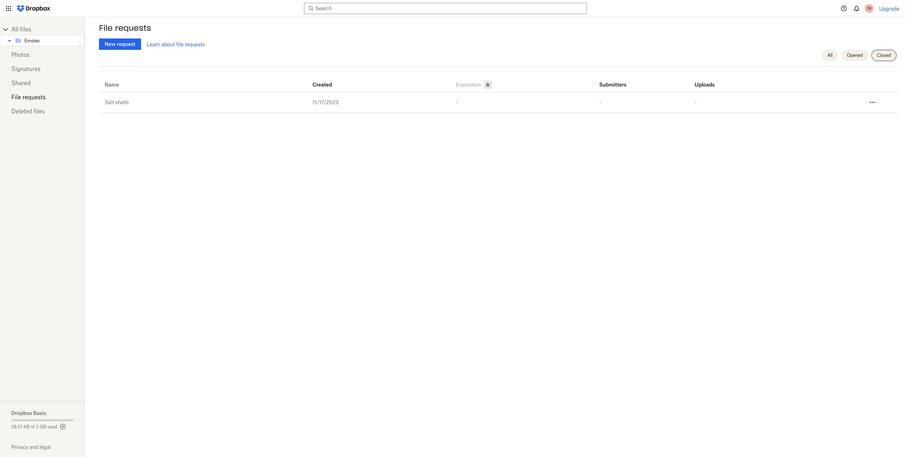 Task type: vqa. For each thing, say whether or not it's contained in the screenshot.
0
no



Task type: locate. For each thing, give the bounding box(es) containing it.
file
[[176, 41, 183, 47]]

-
[[456, 99, 458, 105], [599, 99, 601, 105], [695, 99, 697, 105]]

0 horizontal spatial all
[[11, 26, 19, 33]]

shells
[[115, 99, 129, 105]]

all
[[11, 26, 19, 33], [827, 53, 833, 58]]

0 vertical spatial file requests
[[99, 23, 151, 33]]

pro trial element
[[481, 81, 492, 89]]

legal
[[40, 444, 51, 450]]

upgrade
[[879, 5, 899, 11]]

1 horizontal spatial all
[[827, 53, 833, 58]]

opened button
[[841, 50, 869, 61]]

1 vertical spatial all
[[827, 53, 833, 58]]

Search in folder "Dropbox" text field
[[315, 5, 574, 12]]

all up 'photos'
[[11, 26, 19, 33]]

file requests
[[99, 23, 151, 33], [11, 94, 46, 101]]

all inside tree
[[11, 26, 19, 33]]

created
[[313, 82, 332, 88]]

file down shared
[[11, 94, 21, 101]]

file up the new
[[99, 23, 113, 33]]

requests up deleted files on the left top of page
[[23, 94, 46, 101]]

more actions image
[[868, 98, 877, 107]]

file
[[99, 23, 113, 33], [11, 94, 21, 101]]

emotes link
[[14, 36, 78, 45]]

2 column header from the left
[[695, 72, 723, 89]]

file requests up deleted files on the left top of page
[[11, 94, 46, 101]]

1 horizontal spatial file
[[99, 23, 113, 33]]

used
[[47, 425, 57, 430]]

files inside tree
[[20, 26, 31, 33]]

all left opened
[[827, 53, 833, 58]]

row containing name
[[99, 69, 899, 92]]

opened
[[847, 53, 863, 58]]

tb button
[[864, 3, 875, 14]]

learn
[[147, 41, 160, 47]]

table
[[99, 69, 899, 113]]

kb
[[24, 425, 30, 430]]

all inside button
[[827, 53, 833, 58]]

3 - from the left
[[695, 99, 697, 105]]

files up emotes
[[20, 26, 31, 33]]

0 horizontal spatial file requests
[[11, 94, 46, 101]]

requests up the request
[[115, 23, 151, 33]]

1 vertical spatial file requests
[[11, 94, 46, 101]]

1 horizontal spatial files
[[34, 108, 45, 115]]

0 vertical spatial all
[[11, 26, 19, 33]]

1 - from the left
[[456, 99, 458, 105]]

cell
[[785, 92, 823, 98], [823, 92, 861, 98]]

file requests up the request
[[99, 23, 151, 33]]

1 column header from the left
[[599, 72, 628, 89]]

2
[[36, 425, 39, 430]]

column header
[[599, 72, 628, 89], [695, 72, 723, 89]]

1 horizontal spatial -
[[599, 99, 601, 105]]

signatures link
[[11, 62, 74, 76]]

requests right "file"
[[185, 41, 205, 47]]

created button
[[313, 81, 332, 89]]

row
[[99, 69, 899, 92], [99, 92, 899, 113]]

closed
[[877, 53, 891, 58]]

0 horizontal spatial -
[[456, 99, 458, 105]]

privacy
[[11, 444, 28, 450]]

closed button
[[871, 50, 897, 61]]

2 row from the top
[[99, 92, 899, 113]]

1 row from the top
[[99, 69, 899, 92]]

2 vertical spatial requests
[[23, 94, 46, 101]]

2 horizontal spatial -
[[695, 99, 697, 105]]

1 vertical spatial files
[[34, 108, 45, 115]]

files down file requests link
[[34, 108, 45, 115]]

2 horizontal spatial requests
[[185, 41, 205, 47]]

basic
[[33, 410, 47, 416]]

dropbox basic
[[11, 410, 47, 416]]

all for all files
[[11, 26, 19, 33]]

0 vertical spatial requests
[[115, 23, 151, 33]]

requests
[[115, 23, 151, 33], [185, 41, 205, 47], [23, 94, 46, 101]]

shared
[[11, 80, 31, 87]]

0 horizontal spatial column header
[[599, 72, 628, 89]]

global header element
[[0, 0, 905, 17]]

0 horizontal spatial files
[[20, 26, 31, 33]]

get more space image
[[59, 423, 67, 431]]

1 horizontal spatial file requests
[[99, 23, 151, 33]]

0 horizontal spatial file
[[11, 94, 21, 101]]

0 vertical spatial files
[[20, 26, 31, 33]]

0 horizontal spatial requests
[[23, 94, 46, 101]]

1 horizontal spatial column header
[[695, 72, 723, 89]]

salt shells
[[105, 99, 129, 105]]

files
[[20, 26, 31, 33], [34, 108, 45, 115]]

privacy and legal link
[[11, 444, 85, 450]]

and
[[29, 444, 38, 450]]

deleted files link
[[11, 104, 74, 118]]

0 vertical spatial file
[[99, 23, 113, 33]]

name
[[105, 82, 119, 88]]

deleted files
[[11, 108, 45, 115]]

new
[[105, 41, 116, 47]]

28.57 kb of 2 gb used
[[11, 425, 57, 430]]

1 vertical spatial requests
[[185, 41, 205, 47]]



Task type: describe. For each thing, give the bounding box(es) containing it.
all button
[[822, 50, 838, 61]]

tb
[[867, 6, 871, 11]]

28.57
[[11, 425, 22, 430]]

learn about file requests
[[147, 41, 205, 47]]

all for all
[[827, 53, 833, 58]]

new request button
[[99, 39, 141, 50]]

1 vertical spatial file
[[11, 94, 21, 101]]

privacy and legal
[[11, 444, 51, 450]]

all files tree
[[1, 24, 85, 46]]

1 cell from the left
[[785, 92, 823, 98]]

row containing salt shells
[[99, 92, 899, 113]]

all files
[[11, 26, 31, 33]]

of
[[31, 425, 35, 430]]

dropbox
[[11, 410, 32, 416]]

11/17/2023
[[313, 99, 339, 105]]

upgrade link
[[879, 5, 899, 11]]

learn about file requests link
[[147, 41, 205, 47]]

request
[[117, 41, 135, 47]]

emotes
[[24, 38, 40, 43]]

file requests link
[[11, 90, 74, 104]]

1 horizontal spatial requests
[[115, 23, 151, 33]]

table containing name
[[99, 69, 899, 113]]

files for deleted files
[[34, 108, 45, 115]]

signatures
[[11, 65, 41, 72]]

dropbox logo - go to the homepage image
[[14, 3, 53, 14]]

2 cell from the left
[[823, 92, 861, 98]]

photos link
[[11, 48, 74, 62]]

gb
[[40, 425, 46, 430]]

shared link
[[11, 76, 74, 90]]

all files link
[[11, 24, 85, 35]]

salt
[[105, 99, 114, 105]]

2 - from the left
[[599, 99, 601, 105]]

files for all files
[[20, 26, 31, 33]]

new request
[[105, 41, 135, 47]]

about
[[161, 41, 175, 47]]

deleted
[[11, 108, 32, 115]]

photos
[[11, 51, 30, 58]]



